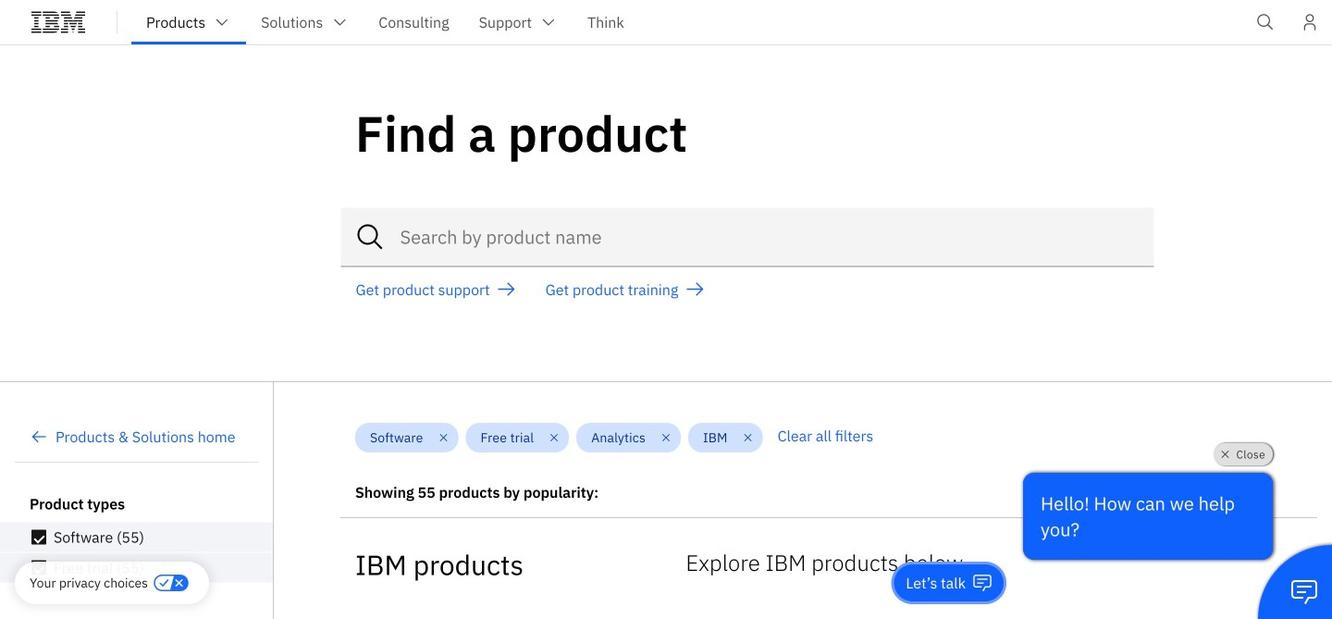 Task type: describe. For each thing, give the bounding box(es) containing it.
Search text field
[[341, 208, 1155, 267]]



Task type: vqa. For each thing, say whether or not it's contained in the screenshot.
Search icon
no



Task type: locate. For each thing, give the bounding box(es) containing it.
open the chat window image
[[1290, 577, 1320, 606], [1290, 577, 1320, 606], [1290, 577, 1320, 606], [1290, 577, 1320, 606]]

search element
[[341, 208, 1155, 267]]

let's talk element
[[906, 573, 966, 593]]

your privacy choices element
[[30, 573, 148, 593]]



